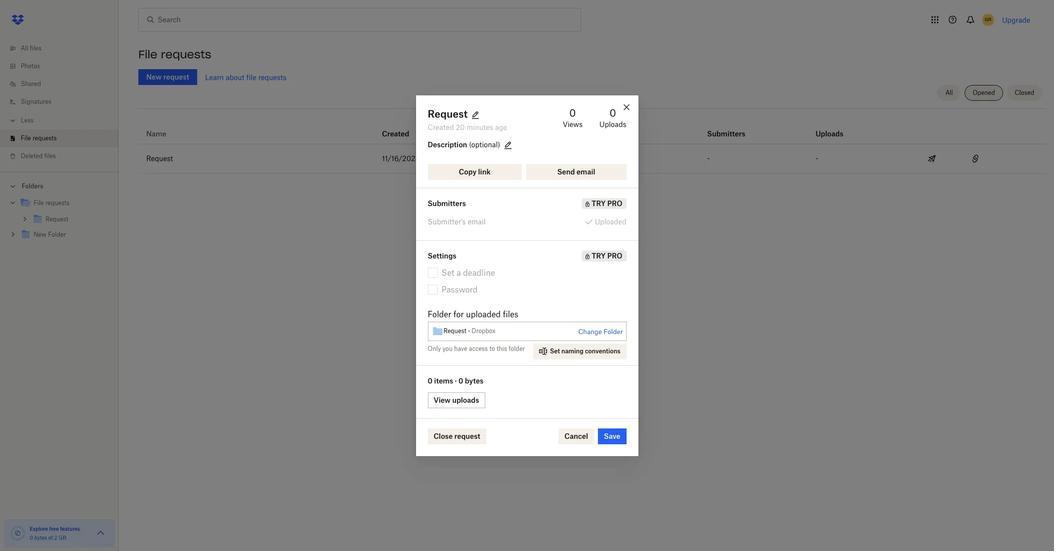 Task type: locate. For each thing, give the bounding box(es) containing it.
2 try pro from the top
[[592, 251, 622, 260]]

all inside all files link
[[21, 44, 28, 52]]

bytes inside explore free features 0 bytes of 2 gb
[[34, 535, 47, 541]]

file requests link inside group
[[20, 197, 111, 210]]

deadline
[[463, 268, 495, 278]]

file requests up deleted files
[[21, 134, 57, 142]]

upgrade
[[1002, 16, 1030, 24]]

change
[[578, 327, 602, 335]]

all up photos
[[21, 44, 28, 52]]

row containing request
[[138, 144, 1046, 173]]

explore free features 0 bytes of 2 gb
[[30, 526, 80, 541]]

created up 11/16/2023
[[382, 129, 409, 138]]

try up uploaded
[[592, 199, 606, 207]]

0 items · 0 bytes
[[428, 376, 484, 385]]

dialog
[[416, 95, 638, 456]]

signatures link
[[8, 93, 119, 111]]

file
[[138, 47, 157, 61], [21, 134, 31, 142], [34, 199, 44, 207]]

request left •
[[444, 327, 467, 335]]

less image
[[8, 116, 18, 126]]

1 vertical spatial request
[[146, 154, 173, 163]]

you
[[443, 345, 453, 352]]

try for password
[[592, 251, 606, 260]]

cancel
[[565, 432, 588, 440]]

view uploads button
[[428, 392, 485, 408]]

uploaded
[[466, 309, 501, 319]]

pro
[[607, 199, 622, 207], [607, 251, 622, 260]]

close request
[[434, 432, 480, 440]]

0 vertical spatial files
[[30, 44, 42, 52]]

settings
[[428, 251, 456, 260]]

free
[[49, 526, 59, 532]]

requests
[[161, 47, 211, 61], [258, 73, 287, 81], [33, 134, 57, 142], [45, 199, 70, 207]]

1 vertical spatial pro
[[607, 251, 622, 260]]

folder left for
[[428, 309, 451, 319]]

2 horizontal spatial column header
[[816, 116, 855, 140]]

1 try from the top
[[592, 199, 606, 207]]

0 vertical spatial email
[[577, 167, 595, 176]]

pro down uploaded
[[607, 251, 622, 260]]

created inside dialog
[[428, 123, 454, 131]]

1 horizontal spatial file
[[34, 199, 44, 207]]

0 vertical spatial try
[[592, 199, 606, 207]]

request
[[428, 107, 468, 120], [146, 154, 173, 163], [444, 327, 467, 335]]

1 vertical spatial bytes
[[34, 535, 47, 541]]

0 inside explore free features 0 bytes of 2 gb
[[30, 535, 33, 541]]

0 left items
[[428, 376, 433, 385]]

requests up learn
[[161, 47, 211, 61]]

change folder button
[[578, 326, 623, 338]]

·
[[455, 376, 457, 385]]

photos
[[21, 62, 40, 70]]

folder
[[428, 309, 451, 319], [604, 327, 623, 335]]

folders
[[22, 182, 43, 190]]

0 horizontal spatial set
[[442, 268, 454, 278]]

1 horizontal spatial all
[[946, 89, 953, 96]]

optional
[[471, 140, 498, 148]]

1 horizontal spatial email
[[577, 167, 595, 176]]

submitter's
[[428, 217, 466, 226]]

0 up views
[[569, 107, 576, 119]]

bytes inside dialog
[[465, 376, 484, 385]]

2 row from the top
[[138, 144, 1046, 173]]

set left 'a'
[[442, 268, 454, 278]]

files right deleted
[[44, 152, 56, 160]]

file requests inside group
[[34, 199, 70, 207]]

0 vertical spatial pro
[[607, 199, 622, 207]]

dialog containing 0
[[416, 95, 638, 456]]

dropbox image
[[8, 10, 28, 30]]

2 vertical spatial request
[[444, 327, 467, 335]]

1 pro trial element from the top
[[582, 198, 626, 209]]

all inside all button
[[946, 89, 953, 96]]

created 20 minutes ago
[[428, 123, 507, 131]]

bytes down explore
[[34, 535, 47, 541]]

closed button
[[1007, 85, 1042, 101]]

file requests up learn
[[138, 47, 211, 61]]

0 vertical spatial all
[[21, 44, 28, 52]]

1 pro from the top
[[607, 199, 622, 207]]

pro trial element
[[582, 198, 626, 209], [582, 250, 626, 261]]

opened
[[973, 89, 995, 96]]

set for set naming conventions
[[550, 347, 560, 355]]

deleted files
[[21, 152, 56, 160]]

1 horizontal spatial -
[[707, 154, 710, 163]]

bytes
[[465, 376, 484, 385], [34, 535, 47, 541]]

description ( optional )
[[428, 140, 500, 148]]

requests inside list item
[[33, 134, 57, 142]]

0 horizontal spatial all
[[21, 44, 28, 52]]

close request button
[[428, 428, 486, 444]]

pro for uploaded
[[607, 199, 622, 207]]

2 pro from the top
[[607, 251, 622, 260]]

closed
[[1015, 89, 1034, 96]]

explore
[[30, 526, 48, 532]]

try pro up uploaded
[[592, 199, 622, 207]]

minutes
[[467, 123, 493, 131]]

request down name
[[146, 154, 173, 163]]

try pro down uploaded
[[592, 251, 622, 260]]

try pro
[[592, 199, 622, 207], [592, 251, 622, 260]]

2 vertical spatial file requests
[[34, 199, 70, 207]]

1 vertical spatial file requests link
[[20, 197, 111, 210]]

0 horizontal spatial email
[[468, 217, 486, 226]]

list containing all files
[[0, 34, 119, 172]]

0 horizontal spatial created
[[382, 129, 409, 138]]

2 vertical spatial file
[[34, 199, 44, 207]]

0 vertical spatial file
[[138, 47, 157, 61]]

all for all files
[[21, 44, 28, 52]]

0 horizontal spatial folder
[[428, 309, 451, 319]]

1 row from the top
[[138, 112, 1046, 144]]

0 horizontal spatial files
[[30, 44, 42, 52]]

1 horizontal spatial set
[[550, 347, 560, 355]]

0 right the ·
[[459, 376, 463, 385]]

20
[[456, 123, 465, 131]]

all left opened
[[946, 89, 953, 96]]

folders button
[[0, 178, 119, 193]]

1 horizontal spatial files
[[44, 152, 56, 160]]

shared link
[[8, 75, 119, 93]]

shared
[[21, 80, 41, 87]]

folder up conventions
[[604, 327, 623, 335]]

items
[[434, 376, 453, 385]]

0 inside the 0 uploads
[[610, 107, 616, 119]]

have
[[454, 345, 467, 352]]

file requests link down folders button in the top left of the page
[[20, 197, 111, 210]]

file inside list item
[[21, 134, 31, 142]]

-
[[545, 154, 547, 163], [707, 154, 710, 163], [816, 154, 818, 163]]

0 vertical spatial pro trial element
[[582, 198, 626, 209]]

row down views
[[138, 144, 1046, 173]]

learn about file requests link
[[205, 73, 287, 81]]

email inside button
[[577, 167, 595, 176]]

email right send
[[577, 167, 595, 176]]

row
[[138, 112, 1046, 144], [138, 144, 1046, 173]]

table containing name
[[138, 112, 1046, 173]]

email
[[577, 167, 595, 176], [468, 217, 486, 226]]

0 vertical spatial file requests link
[[8, 129, 119, 147]]

pro trial element for password
[[582, 250, 626, 261]]

try for uploaded
[[592, 199, 606, 207]]

request inside table
[[146, 154, 173, 163]]

1 vertical spatial file requests
[[21, 134, 57, 142]]

file requests
[[138, 47, 211, 61], [21, 134, 57, 142], [34, 199, 70, 207]]

requests down folders button in the top left of the page
[[45, 199, 70, 207]]

to
[[489, 345, 495, 352]]

set
[[442, 268, 454, 278], [550, 347, 560, 355]]

0 horizontal spatial -
[[545, 154, 547, 163]]

0 horizontal spatial bytes
[[34, 535, 47, 541]]

2 pro trial element from the top
[[582, 250, 626, 261]]

requests inside group
[[45, 199, 70, 207]]

column header
[[545, 116, 604, 140], [707, 116, 747, 140], [816, 116, 855, 140]]

file requests group
[[0, 193, 119, 250]]

1 vertical spatial set
[[550, 347, 560, 355]]

files for deleted files
[[44, 152, 56, 160]]

file requests link up deleted files
[[8, 129, 119, 147]]

set for set a deadline
[[442, 268, 454, 278]]

cell
[[1003, 144, 1046, 173]]

cell inside row
[[1003, 144, 1046, 173]]

0 for 0 items · 0 bytes
[[428, 376, 433, 385]]

0 up the uploads
[[610, 107, 616, 119]]

files right 'uploaded'
[[503, 309, 519, 319]]

bytes right the ·
[[465, 376, 484, 385]]

1 vertical spatial files
[[44, 152, 56, 160]]

2 try from the top
[[592, 251, 606, 260]]

0 horizontal spatial file
[[21, 134, 31, 142]]

pro up uploaded
[[607, 199, 622, 207]]

request up 20
[[428, 107, 468, 120]]

pro trial element up uploaded
[[582, 198, 626, 209]]

0 vertical spatial try pro
[[592, 199, 622, 207]]

all files
[[21, 44, 42, 52]]

0 inside 0 views
[[569, 107, 576, 119]]

0 for 0 uploads
[[610, 107, 616, 119]]

uploads
[[452, 396, 479, 404]]

1 vertical spatial try pro
[[592, 251, 622, 260]]

try down uploaded
[[592, 251, 606, 260]]

learn
[[205, 73, 224, 81]]

files up photos
[[30, 44, 42, 52]]

password
[[442, 284, 478, 294]]

created inside row
[[382, 129, 409, 138]]

1 try pro from the top
[[592, 199, 622, 207]]

1 vertical spatial all
[[946, 89, 953, 96]]

for
[[454, 309, 464, 319]]

all
[[21, 44, 28, 52], [946, 89, 953, 96]]

try
[[592, 199, 606, 207], [592, 251, 606, 260]]

3 column header from the left
[[816, 116, 855, 140]]

1 vertical spatial file
[[21, 134, 31, 142]]

2 - from the left
[[707, 154, 710, 163]]

pro trial element down uploaded
[[582, 250, 626, 261]]

cancel button
[[559, 428, 594, 444]]

2 vertical spatial files
[[503, 309, 519, 319]]

uploaded
[[595, 217, 626, 226]]

1 horizontal spatial folder
[[604, 327, 623, 335]]

requests right "file"
[[258, 73, 287, 81]]

row up the send email
[[138, 112, 1046, 144]]

only you have access to this folder
[[428, 345, 525, 352]]

set inside set naming conventions button
[[550, 347, 560, 355]]

file requests link
[[8, 129, 119, 147], [20, 197, 111, 210]]

1 horizontal spatial column header
[[707, 116, 747, 140]]

1 column header from the left
[[545, 116, 604, 140]]

1 vertical spatial email
[[468, 217, 486, 226]]

row containing name
[[138, 112, 1046, 144]]

1 horizontal spatial bytes
[[465, 376, 484, 385]]

0 down explore
[[30, 535, 33, 541]]

created up description
[[428, 123, 454, 131]]

0 vertical spatial set
[[442, 268, 454, 278]]

set left naming on the bottom right of page
[[550, 347, 560, 355]]

send email image
[[926, 153, 938, 165]]

1 vertical spatial pro trial element
[[582, 250, 626, 261]]

•
[[468, 327, 470, 335]]

created
[[428, 123, 454, 131], [382, 129, 409, 138]]

file requests inside list item
[[21, 134, 57, 142]]

0 vertical spatial bytes
[[465, 376, 484, 385]]

list
[[0, 34, 119, 172]]

table
[[138, 112, 1046, 173]]

try pro for password
[[592, 251, 622, 260]]

1 horizontal spatial created
[[428, 123, 454, 131]]

0 horizontal spatial column header
[[545, 116, 604, 140]]

0 vertical spatial request
[[428, 107, 468, 120]]

try pro for uploaded
[[592, 199, 622, 207]]

)
[[498, 140, 500, 148]]

file requests down folders button in the top left of the page
[[34, 199, 70, 207]]

request for created 20 minutes ago
[[428, 107, 468, 120]]

2 horizontal spatial files
[[503, 309, 519, 319]]

requests up deleted files
[[33, 134, 57, 142]]

1 vertical spatial folder
[[604, 327, 623, 335]]

email right 'submitter's'
[[468, 217, 486, 226]]

2 horizontal spatial -
[[816, 154, 818, 163]]

1 vertical spatial try
[[592, 251, 606, 260]]



Task type: describe. For each thing, give the bounding box(es) containing it.
created for created
[[382, 129, 409, 138]]

naming
[[561, 347, 584, 355]]

0 vertical spatial folder
[[428, 309, 451, 319]]

3 - from the left
[[816, 154, 818, 163]]

deleted
[[21, 152, 43, 160]]

all button
[[938, 85, 961, 101]]

view uploads
[[434, 396, 479, 404]]

dropbox
[[472, 327, 496, 335]]

features
[[60, 526, 80, 532]]

copy link
[[459, 167, 491, 176]]

name
[[146, 129, 166, 138]]

save button
[[598, 428, 626, 444]]

set naming conventions button
[[533, 343, 626, 359]]

2 horizontal spatial file
[[138, 47, 157, 61]]

copy
[[459, 167, 477, 176]]

bytes for 0 items · 0 bytes
[[465, 376, 484, 385]]

learn about file requests
[[205, 73, 287, 81]]

0 uploads
[[599, 107, 626, 128]]

upgrade link
[[1002, 16, 1030, 24]]

request for 11/16/2023
[[146, 154, 173, 163]]

views
[[563, 120, 583, 128]]

all for all
[[946, 89, 953, 96]]

email for send email
[[577, 167, 595, 176]]

only
[[428, 345, 441, 352]]

request
[[454, 432, 480, 440]]

folder inside button
[[604, 327, 623, 335]]

set a deadline
[[442, 268, 495, 278]]

0 for 0 views
[[569, 107, 576, 119]]

opened button
[[965, 85, 1003, 101]]

conventions
[[585, 347, 621, 355]]

file
[[246, 73, 256, 81]]

2
[[54, 535, 57, 541]]

folder for uploaded files
[[428, 309, 519, 319]]

copy link button
[[428, 164, 522, 180]]

copy link image
[[969, 153, 981, 165]]

0 views
[[563, 107, 583, 128]]

0 vertical spatial file requests
[[138, 47, 211, 61]]

photos link
[[8, 57, 119, 75]]

description
[[428, 140, 467, 148]]

files for all files
[[30, 44, 42, 52]]

pro for password
[[607, 251, 622, 260]]

(
[[469, 140, 471, 148]]

link
[[478, 167, 491, 176]]

2 column header from the left
[[707, 116, 747, 140]]

files inside dialog
[[503, 309, 519, 319]]

email for submitter's email
[[468, 217, 486, 226]]

less
[[21, 117, 34, 124]]

deleted files link
[[8, 147, 119, 165]]

ago
[[495, 123, 507, 131]]

created button
[[382, 128, 409, 140]]

bytes for explore free features 0 bytes of 2 gb
[[34, 535, 47, 541]]

of
[[48, 535, 53, 541]]

this
[[497, 345, 507, 352]]

submitters
[[428, 199, 466, 207]]

file inside group
[[34, 199, 44, 207]]

set naming conventions
[[550, 347, 621, 355]]

send email button
[[526, 164, 626, 180]]

11/16/2023
[[382, 154, 420, 163]]

submitter's email
[[428, 217, 486, 226]]

a
[[457, 268, 461, 278]]

file requests list item
[[0, 129, 119, 147]]

request • dropbox
[[444, 327, 496, 335]]

access
[[469, 345, 488, 352]]

pro trial element for uploaded
[[582, 198, 626, 209]]

all files link
[[8, 40, 119, 57]]

view
[[434, 396, 451, 404]]

about
[[226, 73, 244, 81]]

send email
[[557, 167, 595, 176]]

created for created 20 minutes ago
[[428, 123, 454, 131]]

uploads
[[599, 120, 626, 128]]

save
[[604, 432, 621, 440]]

signatures
[[21, 98, 51, 105]]

quota usage element
[[10, 525, 26, 541]]

gb
[[59, 535, 66, 541]]

folder
[[509, 345, 525, 352]]

1 - from the left
[[545, 154, 547, 163]]

close
[[434, 432, 453, 440]]

change folder
[[578, 327, 623, 335]]

send
[[557, 167, 575, 176]]



Task type: vqa. For each thing, say whether or not it's contained in the screenshot.
from
no



